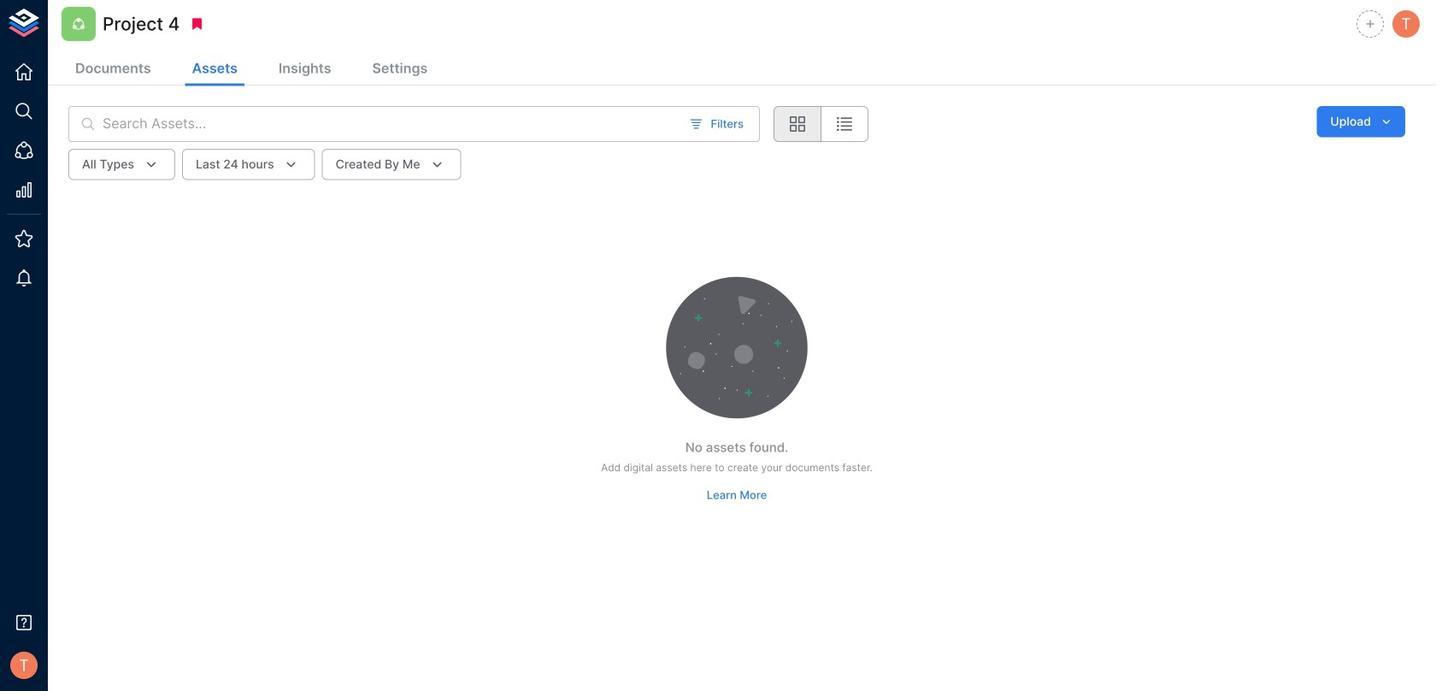 Task type: vqa. For each thing, say whether or not it's contained in the screenshot.
Remove Bookmark icon
yes



Task type: describe. For each thing, give the bounding box(es) containing it.
Search Assets... text field
[[103, 106, 680, 142]]



Task type: locate. For each thing, give the bounding box(es) containing it.
remove bookmark image
[[189, 16, 205, 32]]

group
[[774, 106, 869, 142]]



